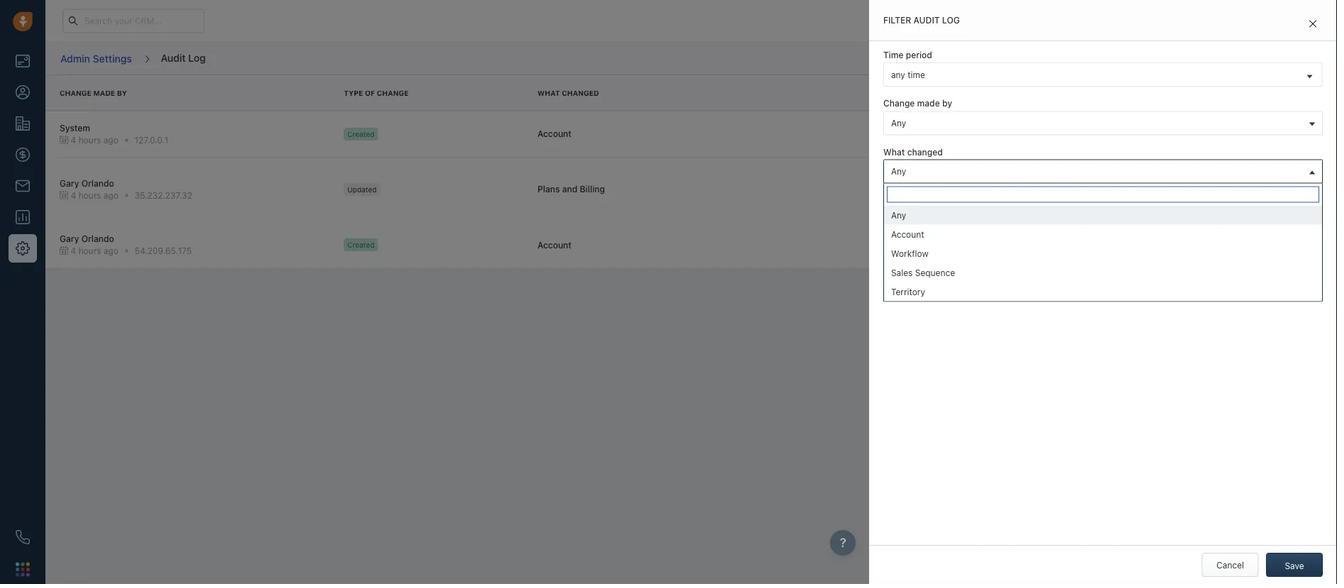 Task type: vqa. For each thing, say whether or not it's contained in the screenshot.
Cancel
yes



Task type: describe. For each thing, give the bounding box(es) containing it.
territory option
[[885, 282, 1323, 302]]

made
[[93, 89, 115, 97]]

change made by
[[884, 99, 953, 108]]

by
[[117, 89, 127, 97]]

phone element
[[9, 524, 37, 552]]

plans and billing
[[538, 184, 605, 194]]

21
[[1014, 16, 1023, 25]]

admin settings link
[[60, 47, 133, 70]]

35.232.237.32
[[135, 191, 192, 201]]

any option
[[885, 206, 1323, 225]]

billing
[[994, 194, 1018, 204]]

territory
[[892, 287, 926, 297]]

0 horizontal spatial changed
[[562, 89, 599, 97]]

created left an
[[956, 126, 988, 136]]

hours for 127.0.0.1
[[78, 135, 101, 145]]

audit log
[[161, 52, 206, 63]]

enterprise
[[1089, 126, 1130, 136]]

save button
[[1267, 553, 1324, 578]]

any time
[[892, 70, 926, 80]]

gary orlando for 35.232.237.32
[[60, 178, 114, 188]]

cancel
[[1217, 561, 1245, 571]]

account
[[1002, 126, 1034, 136]]

orlando for 35.232.237.32
[[81, 178, 114, 188]]

filter button
[[1267, 47, 1324, 71]]

trial
[[969, 16, 983, 25]]

system
[[60, 123, 90, 133]]

phone image
[[16, 531, 30, 545]]

any for any dropdown button
[[892, 166, 907, 176]]

freshworks switcher image
[[16, 563, 30, 577]]

created for 54.209.65.175
[[348, 241, 375, 249]]

4 for 35.232.237.32
[[71, 191, 76, 201]]

100
[[1072, 169, 1087, 179]]

any inside option
[[892, 210, 907, 220]]

total
[[984, 169, 1002, 179]]

ago for 54.209.65.175
[[104, 246, 118, 256]]

annual
[[1110, 194, 1138, 204]]

changed inside added total number of users 100 added subscription currency usd changed billing cycle from monthly to annual
[[956, 194, 992, 204]]

by
[[943, 99, 953, 108]]

1 horizontal spatial audit
[[914, 15, 940, 25]]

what changed
[[538, 89, 599, 97]]

sales sequence option
[[885, 263, 1323, 282]]

users
[[1048, 169, 1070, 179]]

4 for 54.209.65.175
[[71, 246, 76, 256]]

account option
[[885, 225, 1323, 244]]

type of change
[[344, 89, 409, 97]]

added total number of users 100 added subscription currency usd changed billing cycle from monthly to annual
[[956, 169, 1138, 204]]

for
[[1154, 126, 1165, 136]]

1 vertical spatial audit
[[161, 52, 186, 63]]

filter for filter
[[1291, 54, 1311, 64]]

currency
[[1036, 181, 1072, 191]]

any button
[[884, 159, 1324, 184]]

filter for filter audit log
[[884, 15, 912, 25]]

cycle
[[1020, 194, 1041, 204]]

ago for 127.0.0.1
[[104, 135, 118, 145]]

on
[[1037, 126, 1047, 136]]

time period
[[884, 50, 933, 60]]

4 for 127.0.0.1
[[71, 135, 76, 145]]

workflow
[[892, 249, 929, 259]]

created an account on the sales enterprise plan, for orlandogary85@gmail.com
[[956, 126, 1275, 136]]

change for change made by
[[60, 89, 91, 97]]

save
[[1286, 561, 1305, 571]]

1 added from the top
[[956, 169, 982, 179]]

4 hours ago for 54.209.65.175
[[71, 246, 118, 256]]

days
[[1025, 16, 1042, 25]]

orlandogary85@gmail.com
[[1167, 126, 1275, 136]]

any
[[892, 70, 906, 80]]



Task type: locate. For each thing, give the bounding box(es) containing it.
2 4 from the top
[[71, 191, 76, 201]]

1 horizontal spatial filter
[[1291, 54, 1311, 64]]

change made by
[[60, 89, 127, 97]]

sales
[[1065, 126, 1086, 136], [892, 268, 913, 278]]

and
[[563, 184, 578, 194]]

0 vertical spatial what
[[538, 89, 560, 97]]

3 4 hours ago from the top
[[71, 246, 118, 256]]

0 vertical spatial ago
[[104, 135, 118, 145]]

the
[[1049, 126, 1062, 136]]

1 vertical spatial orlando
[[81, 234, 114, 244]]

gary for 54.209.65.175
[[60, 234, 79, 244]]

0 horizontal spatial sales
[[892, 268, 913, 278]]

2 vertical spatial account
[[538, 240, 572, 250]]

your trial ends in 21 days
[[949, 16, 1042, 25]]

sales sequence
[[892, 268, 956, 278]]

dialog containing filter audit log
[[870, 0, 1338, 585]]

audit down search your crm... text box
[[161, 52, 186, 63]]

any inside dropdown button
[[892, 166, 907, 176]]

0 vertical spatial gary orlando
[[60, 178, 114, 188]]

dialog
[[870, 0, 1338, 585]]

orlando for 54.209.65.175
[[81, 234, 114, 244]]

time
[[908, 70, 926, 80]]

plans
[[538, 184, 560, 194]]

1 horizontal spatial what
[[884, 147, 905, 157]]

any down change made by at top
[[892, 118, 907, 128]]

2 vertical spatial any
[[892, 210, 907, 220]]

2 vertical spatial 4 hours ago
[[71, 246, 118, 256]]

account down what changed
[[538, 129, 572, 139]]

0 vertical spatial changed
[[562, 89, 599, 97]]

2 gary orlando from the top
[[60, 234, 114, 244]]

changed
[[908, 147, 943, 157]]

ends
[[985, 16, 1003, 25]]

1 vertical spatial added
[[956, 181, 982, 191]]

1 any from the top
[[892, 118, 907, 128]]

1 vertical spatial changed
[[956, 194, 992, 204]]

1 hours from the top
[[78, 135, 101, 145]]

1 horizontal spatial log
[[943, 15, 960, 25]]

0 vertical spatial account
[[538, 129, 572, 139]]

any button
[[884, 111, 1324, 135]]

1 gary orlando from the top
[[60, 178, 114, 188]]

ago
[[104, 135, 118, 145], [104, 191, 118, 201], [104, 246, 118, 256]]

1 horizontal spatial change
[[377, 89, 409, 97]]

1 gary from the top
[[60, 178, 79, 188]]

0 vertical spatial filter
[[884, 15, 912, 25]]

4
[[71, 135, 76, 145], [71, 191, 76, 201], [71, 246, 76, 256]]

1 vertical spatial gary orlando
[[60, 234, 114, 244]]

list box containing any
[[885, 206, 1323, 302]]

3 any from the top
[[892, 210, 907, 220]]

changed
[[562, 89, 599, 97], [956, 194, 992, 204]]

1 vertical spatial any
[[892, 166, 907, 176]]

number
[[1005, 169, 1035, 179]]

1 vertical spatial filter
[[1291, 54, 1311, 64]]

any time link
[[885, 63, 1322, 86]]

ago left 35.232.237.32
[[104, 191, 118, 201]]

updated
[[348, 185, 377, 194]]

4 hours ago for 127.0.0.1
[[71, 135, 118, 145]]

your
[[949, 16, 966, 25]]

1 vertical spatial account
[[892, 229, 925, 239]]

what for what changed
[[884, 147, 905, 157]]

0 horizontal spatial change
[[60, 89, 91, 97]]

change down any
[[884, 99, 915, 108]]

hours
[[78, 135, 101, 145], [78, 191, 101, 201], [78, 246, 101, 256]]

log
[[943, 15, 960, 25], [188, 52, 206, 63]]

0 horizontal spatial audit
[[161, 52, 186, 63]]

monthly
[[1065, 194, 1097, 204]]

gary
[[60, 178, 79, 188], [60, 234, 79, 244]]

gary for 35.232.237.32
[[60, 178, 79, 188]]

what for what changed
[[538, 89, 560, 97]]

0 vertical spatial sales
[[1065, 126, 1086, 136]]

created down 'type'
[[348, 130, 375, 138]]

created
[[956, 126, 988, 136], [348, 130, 375, 138], [348, 241, 375, 249]]

1 vertical spatial ago
[[104, 191, 118, 201]]

change for change made by
[[884, 99, 915, 108]]

account for 54.209.65.175
[[538, 240, 572, 250]]

3 ago from the top
[[104, 246, 118, 256]]

account inside account option
[[892, 229, 925, 239]]

of
[[365, 89, 375, 97]]

none search field inside dialog
[[887, 186, 1320, 203]]

any for any button
[[892, 118, 907, 128]]

account up "workflow"
[[892, 229, 925, 239]]

account
[[538, 129, 572, 139], [892, 229, 925, 239], [538, 240, 572, 250]]

filter inside dialog
[[884, 15, 912, 25]]

sales up "territory"
[[892, 268, 913, 278]]

list box inside dialog
[[885, 206, 1323, 302]]

what
[[538, 89, 560, 97], [884, 147, 905, 157]]

ago for 35.232.237.32
[[104, 191, 118, 201]]

cancel button
[[1203, 553, 1259, 578]]

change left 'made'
[[60, 89, 91, 97]]

2 vertical spatial ago
[[104, 246, 118, 256]]

2 any from the top
[[892, 166, 907, 176]]

settings
[[93, 52, 132, 64]]

audit left your
[[914, 15, 940, 25]]

usd
[[1074, 181, 1092, 191]]

2 4 hours ago from the top
[[71, 191, 118, 201]]

0 vertical spatial added
[[956, 169, 982, 179]]

workflow option
[[885, 244, 1323, 263]]

ago left '54.209.65.175'
[[104, 246, 118, 256]]

change
[[60, 89, 91, 97], [377, 89, 409, 97], [884, 99, 915, 108]]

any up "workflow"
[[892, 210, 907, 220]]

2 vertical spatial hours
[[78, 246, 101, 256]]

ago left 127.0.0.1
[[104, 135, 118, 145]]

added
[[956, 169, 982, 179], [956, 181, 982, 191]]

1 horizontal spatial changed
[[956, 194, 992, 204]]

0 horizontal spatial what
[[538, 89, 560, 97]]

audit
[[914, 15, 940, 25], [161, 52, 186, 63]]

period
[[906, 50, 933, 60]]

1 orlando from the top
[[81, 178, 114, 188]]

type
[[344, 89, 363, 97]]

filter inside filter button
[[1291, 54, 1311, 64]]

made
[[918, 99, 940, 108]]

filter audit log
[[884, 15, 960, 25]]

0 horizontal spatial filter
[[884, 15, 912, 25]]

1 4 hours ago from the top
[[71, 135, 118, 145]]

added left total
[[956, 169, 982, 179]]

from
[[1044, 194, 1063, 204]]

0 vertical spatial log
[[943, 15, 960, 25]]

any inside button
[[892, 118, 907, 128]]

0 vertical spatial audit
[[914, 15, 940, 25]]

any
[[892, 118, 907, 128], [892, 166, 907, 176], [892, 210, 907, 220]]

54.209.65.175
[[135, 246, 192, 256]]

3 4 from the top
[[71, 246, 76, 256]]

2 vertical spatial 4
[[71, 246, 76, 256]]

sequence
[[916, 268, 956, 278]]

None search field
[[887, 186, 1320, 203]]

2 ago from the top
[[104, 191, 118, 201]]

4 hours ago down system
[[71, 135, 118, 145]]

0 vertical spatial gary
[[60, 178, 79, 188]]

an
[[990, 126, 1000, 136]]

1 vertical spatial 4 hours ago
[[71, 191, 118, 201]]

1 vertical spatial what
[[884, 147, 905, 157]]

sales right the the
[[1065, 126, 1086, 136]]

account for 127.0.0.1
[[538, 129, 572, 139]]

list box
[[885, 206, 1323, 302]]

plan,
[[1132, 126, 1152, 136]]

0 vertical spatial 4
[[71, 135, 76, 145]]

created for 127.0.0.1
[[348, 130, 375, 138]]

127.0.0.1
[[135, 135, 168, 145]]

0 vertical spatial hours
[[78, 135, 101, 145]]

change right of
[[377, 89, 409, 97]]

1 vertical spatial sales
[[892, 268, 913, 278]]

1 vertical spatial gary
[[60, 234, 79, 244]]

1 vertical spatial log
[[188, 52, 206, 63]]

added left 'subscription'
[[956, 181, 982, 191]]

2 added from the top
[[956, 181, 982, 191]]

account down plans
[[538, 240, 572, 250]]

in
[[1006, 16, 1012, 25]]

1 vertical spatial hours
[[78, 191, 101, 201]]

created down updated
[[348, 241, 375, 249]]

1 ago from the top
[[104, 135, 118, 145]]

sales inside option
[[892, 268, 913, 278]]

1 vertical spatial 4
[[71, 191, 76, 201]]

subscription
[[984, 181, 1034, 191]]

0 horizontal spatial log
[[188, 52, 206, 63]]

what changed
[[884, 147, 943, 157]]

0 vertical spatial any
[[892, 118, 907, 128]]

to
[[1100, 194, 1108, 204]]

2 horizontal spatial change
[[884, 99, 915, 108]]

of
[[1038, 169, 1046, 179]]

admin
[[60, 52, 90, 64]]

1 4 from the top
[[71, 135, 76, 145]]

3 hours from the top
[[78, 246, 101, 256]]

Search your CRM... text field
[[63, 9, 205, 33]]

any down what changed
[[892, 166, 907, 176]]

4 hours ago
[[71, 135, 118, 145], [71, 191, 118, 201], [71, 246, 118, 256]]

billing
[[580, 184, 605, 194]]

orlando
[[81, 178, 114, 188], [81, 234, 114, 244]]

0 vertical spatial 4 hours ago
[[71, 135, 118, 145]]

gary orlando
[[60, 178, 114, 188], [60, 234, 114, 244]]

4 hours ago for 35.232.237.32
[[71, 191, 118, 201]]

gary orlando for 54.209.65.175
[[60, 234, 114, 244]]

0 vertical spatial orlando
[[81, 178, 114, 188]]

2 hours from the top
[[78, 191, 101, 201]]

4 hours ago left '54.209.65.175'
[[71, 246, 118, 256]]

filter
[[884, 15, 912, 25], [1291, 54, 1311, 64]]

time
[[884, 50, 904, 60]]

hours for 54.209.65.175
[[78, 246, 101, 256]]

hours for 35.232.237.32
[[78, 191, 101, 201]]

2 gary from the top
[[60, 234, 79, 244]]

admin settings
[[60, 52, 132, 64]]

4 hours ago left 35.232.237.32
[[71, 191, 118, 201]]

1 horizontal spatial sales
[[1065, 126, 1086, 136]]

2 orlando from the top
[[81, 234, 114, 244]]



